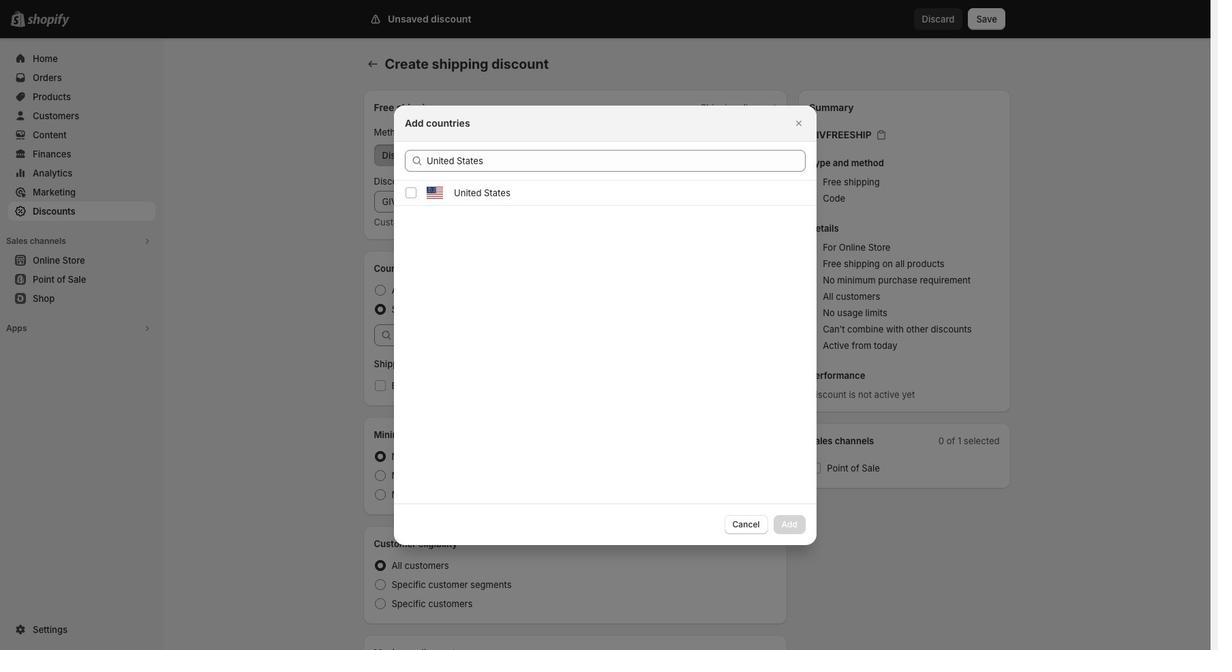 Task type: locate. For each thing, give the bounding box(es) containing it.
dialog
[[0, 105, 1211, 545]]

Search countries text field
[[427, 150, 806, 171]]

shopify image
[[27, 14, 70, 27]]



Task type: vqa. For each thing, say whether or not it's contained in the screenshot.
"dialog"
yes



